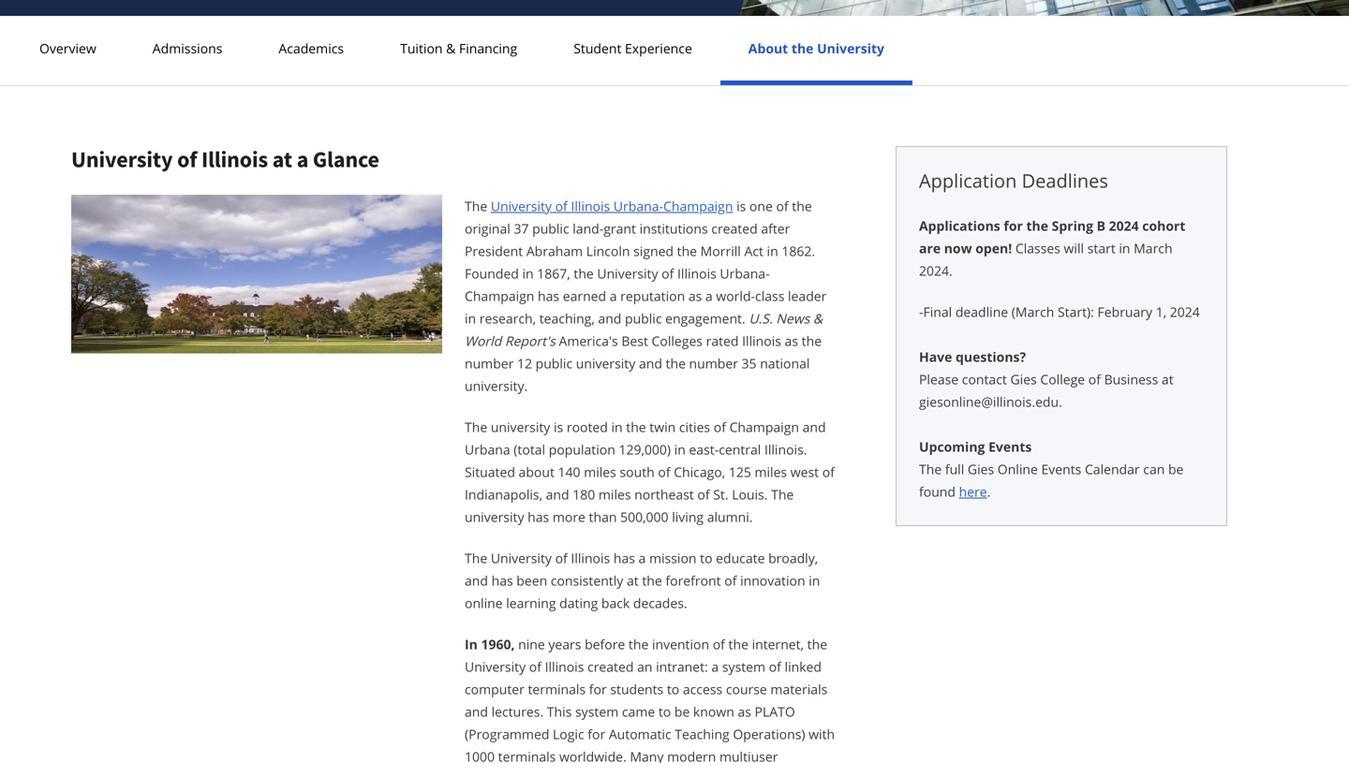 Task type: describe. For each thing, give the bounding box(es) containing it.
as inside is one of the original 37 public land-grant institutions created after president abraham lincoln signed the morrill act in 1862. founded in 1867, the university of illinois urbana- champaign has earned a reputation as a world-class leader in research, teaching, and public engagement.
[[689, 287, 702, 305]]

in left east-
[[674, 441, 686, 459]]

grant
[[604, 220, 636, 238]]

and inside the university of illinois has a mission to educate broadly, and has been consistently at the forefront of innovation in online learning dating back decades.
[[465, 572, 488, 590]]

experience
[[625, 39, 692, 57]]

earned
[[563, 287, 606, 305]]

1000
[[465, 748, 495, 764]]

students
[[610, 681, 664, 699]]

will
[[1064, 239, 1084, 257]]

37
[[514, 220, 529, 238]]

the for the university of illinois has a mission to educate broadly, and has been consistently at the forefront of innovation in online learning dating back decades.
[[465, 550, 487, 567]]

miles down illinois.
[[755, 463, 787, 481]]

here
[[959, 483, 987, 501]]

about
[[748, 39, 788, 57]]

about the university link
[[743, 39, 890, 57]]

1 vertical spatial public
[[625, 310, 662, 327]]

chicago,
[[674, 463, 725, 481]]

classes
[[1016, 239, 1061, 257]]

illinois inside nine years before the invention of the internet, the university of illinois created an intranet: a system of linked computer terminals for students to access course materials and lectures. this system came to be known as plato (programmed logic for automatic teaching operations) with 1000 terminals worldwide. many modern mult
[[545, 658, 584, 676]]

more
[[553, 508, 586, 526]]

1 vertical spatial university
[[491, 418, 550, 436]]

2024.
[[919, 262, 953, 280]]

signed
[[634, 242, 674, 260]]

2 vertical spatial to
[[659, 703, 671, 721]]

applications
[[919, 217, 1001, 235]]

1 vertical spatial for
[[589, 681, 607, 699]]

the for the university of illinois urbana-champaign
[[465, 197, 487, 215]]

intranet:
[[656, 658, 708, 676]]

known
[[693, 703, 734, 721]]

created inside is one of the original 37 public land-grant institutions created after president abraham lincoln signed the morrill act in 1862. founded in 1867, the university of illinois urbana- champaign has earned a reputation as a world-class leader in research, teaching, and public engagement.
[[711, 220, 758, 238]]

in right act
[[767, 242, 778, 260]]

gies inside the full gies online events calendar can be found
[[968, 461, 994, 478]]

.
[[987, 483, 991, 501]]

the up "earned"
[[574, 265, 594, 283]]

the inside the university is rooted in the twin cities of champaign and urbana (total population 129,000) in east-central illinois. situated about 140 miles south of chicago, 125 miles west of indianapolis, and 180 miles northeast of st. louis. the university has more than 500,000 living alumni.
[[626, 418, 646, 436]]

has up online
[[492, 572, 513, 590]]

the for the full gies online events calendar can be found
[[919, 461, 942, 478]]

129,000)
[[619, 441, 671, 459]]

of inside have questions? please contact gies college of business at giesonline@illinois.edu.
[[1089, 371, 1101, 388]]

the up linked
[[807, 636, 827, 654]]

as inside nine years before the invention of the internet, the university of illinois created an intranet: a system of linked computer terminals for students to access course materials and lectures. this system came to be known as plato (programmed logic for automatic teaching operations) with 1000 terminals worldwide. many modern mult
[[738, 703, 751, 721]]

a inside nine years before the invention of the internet, the university of illinois created an intranet: a system of linked computer terminals for students to access course materials and lectures. this system came to be known as plato (programmed logic for automatic teaching operations) with 1000 terminals worldwide. many modern mult
[[712, 658, 719, 676]]

access
[[683, 681, 723, 699]]

before
[[585, 636, 625, 654]]

student experience
[[574, 39, 692, 57]]

is inside is one of the original 37 public land-grant institutions created after president abraham lincoln signed the morrill act in 1862. founded in 1867, the university of illinois urbana- champaign has earned a reputation as a world-class leader in research, teaching, and public engagement.
[[737, 197, 746, 215]]

public inside america's best colleges rated illinois as the number 12 public university and the number 35 national university.
[[536, 355, 573, 372]]

course
[[726, 681, 767, 699]]

start
[[1088, 239, 1116, 257]]

central
[[719, 441, 761, 459]]

a right "earned"
[[610, 287, 617, 305]]

business
[[1104, 371, 1158, 388]]

broadly,
[[768, 550, 818, 567]]

as inside america's best colleges rated illinois as the number 12 public university and the number 35 national university.
[[785, 332, 798, 350]]

linked
[[785, 658, 822, 676]]

internet,
[[752, 636, 804, 654]]

modern
[[667, 748, 716, 764]]

champaign inside the university is rooted in the twin cities of champaign and urbana (total population 129,000) in east-central illinois. situated about 140 miles south of chicago, 125 miles west of indianapolis, and 180 miles northeast of st. louis. the university has more than 500,000 living alumni.
[[730, 418, 799, 436]]

-
[[919, 303, 923, 321]]

abraham
[[526, 242, 583, 260]]

start):
[[1058, 303, 1094, 321]]

the right "about"
[[792, 39, 814, 57]]

urbana- inside is one of the original 37 public land-grant institutions created after president abraham lincoln signed the morrill act in 1862. founded in 1867, the university of illinois urbana- champaign has earned a reputation as a world-class leader in research, teaching, and public engagement.
[[720, 265, 770, 283]]

the down west
[[771, 486, 794, 504]]

operations)
[[733, 726, 805, 744]]

illinois inside is one of the original 37 public land-grant institutions created after president abraham lincoln signed the morrill act in 1862. founded in 1867, the university of illinois urbana- champaign has earned a reputation as a world-class leader in research, teaching, and public engagement.
[[677, 265, 717, 283]]

best
[[622, 332, 648, 350]]

university inside nine years before the invention of the internet, the university of illinois created an intranet: a system of linked computer terminals for students to access course materials and lectures. this system came to be known as plato (programmed logic for automatic teaching operations) with 1000 terminals worldwide. many modern mult
[[465, 658, 526, 676]]

situated
[[465, 463, 515, 481]]

been
[[517, 572, 547, 590]]

and up illinois.
[[803, 418, 826, 436]]

the up an
[[629, 636, 649, 654]]

tuition & financing
[[400, 39, 517, 57]]

a up engagement.
[[706, 287, 713, 305]]

(total
[[514, 441, 545, 459]]

1,
[[1156, 303, 1167, 321]]

america's best colleges rated illinois as the number 12 public university and the number 35 national university.
[[465, 332, 822, 395]]

student
[[574, 39, 622, 57]]

deadline
[[956, 303, 1008, 321]]

teaching
[[675, 726, 730, 744]]

the down colleges on the top of page
[[666, 355, 686, 372]]

2 vertical spatial university
[[465, 508, 524, 526]]

for inside applications for the spring b 2024 cohort are now open!
[[1004, 217, 1023, 235]]

logic
[[553, 726, 584, 744]]

the left internet,
[[729, 636, 749, 654]]

and inside america's best colleges rated illinois as the number 12 public university and the number 35 national university.
[[639, 355, 662, 372]]

decades.
[[633, 595, 687, 612]]

years
[[548, 636, 581, 654]]

and inside nine years before the invention of the internet, the university of illinois created an intranet: a system of linked computer terminals for students to access course materials and lectures. this system came to be known as plato (programmed logic for automatic teaching operations) with 1000 terminals worldwide. many modern mult
[[465, 703, 488, 721]]

the university is rooted in the twin cities of champaign and urbana (total population 129,000) in east-central illinois. situated about 140 miles south of chicago, 125 miles west of indianapolis, and 180 miles northeast of st. louis. the university has more than 500,000 living alumni.
[[465, 418, 835, 526]]

act
[[744, 242, 764, 260]]

america's
[[559, 332, 618, 350]]

1867,
[[537, 265, 570, 283]]

events inside the full gies online events calendar can be found
[[1041, 461, 1082, 478]]

gies inside have questions? please contact gies college of business at giesonline@illinois.edu.
[[1011, 371, 1037, 388]]

alumni.
[[707, 508, 753, 526]]

the down institutions
[[677, 242, 697, 260]]

national
[[760, 355, 810, 372]]

1960,
[[481, 636, 515, 654]]

has up consistently on the bottom left
[[614, 550, 635, 567]]

report's
[[505, 332, 556, 350]]

0 vertical spatial public
[[532, 220, 569, 238]]

lincoln
[[586, 242, 630, 260]]

university.
[[465, 377, 528, 395]]

about the university
[[748, 39, 885, 57]]

automatic
[[609, 726, 671, 744]]

university of illinois at a glance
[[71, 145, 379, 173]]

morrill
[[701, 242, 741, 260]]

u.s. news & world report's
[[465, 310, 823, 350]]

about
[[519, 463, 555, 481]]

admissions link
[[147, 39, 228, 57]]

giesonline@illinois.edu.
[[919, 393, 1062, 411]]

illinois.
[[765, 441, 807, 459]]

invention
[[652, 636, 709, 654]]

the inside applications for the spring b 2024 cohort are now open!
[[1026, 217, 1049, 235]]

contact
[[962, 371, 1007, 388]]

back
[[601, 595, 630, 612]]

in right rooted
[[611, 418, 623, 436]]

(programmed
[[465, 726, 549, 744]]

1 vertical spatial to
[[667, 681, 680, 699]]

a inside the university of illinois has a mission to educate broadly, and has been consistently at the forefront of innovation in online learning dating back decades.
[[639, 550, 646, 567]]

south
[[620, 463, 655, 481]]

academics link
[[273, 39, 350, 57]]

1 vertical spatial terminals
[[498, 748, 556, 764]]

admissions
[[153, 39, 222, 57]]



Task type: locate. For each thing, give the bounding box(es) containing it.
a left glance
[[297, 145, 309, 173]]

in down broadly,
[[809, 572, 820, 590]]

and up america's
[[598, 310, 622, 327]]

can
[[1143, 461, 1165, 478]]

learning
[[506, 595, 556, 612]]

1 number from the left
[[465, 355, 514, 372]]

is left one
[[737, 197, 746, 215]]

1 horizontal spatial as
[[738, 703, 751, 721]]

public up best
[[625, 310, 662, 327]]

1 vertical spatial events
[[1041, 461, 1082, 478]]

gies down upcoming events
[[968, 461, 994, 478]]

system up logic
[[575, 703, 619, 721]]

to inside the university of illinois has a mission to educate broadly, and has been consistently at the forefront of innovation in online learning dating back decades.
[[700, 550, 713, 567]]

lectures.
[[492, 703, 544, 721]]

university inside is one of the original 37 public land-grant institutions created after president abraham lincoln signed the morrill act in 1862. founded in 1867, the university of illinois urbana- champaign has earned a reputation as a world-class leader in research, teaching, and public engagement.
[[597, 265, 658, 283]]

land-
[[573, 220, 604, 238]]

illinois inside america's best colleges rated illinois as the number 12 public university and the number 35 national university.
[[742, 332, 781, 350]]

to down intranet:
[[667, 681, 680, 699]]

1 vertical spatial 2024
[[1170, 303, 1200, 321]]

leader
[[788, 287, 827, 305]]

northeast
[[635, 486, 694, 504]]

number down rated
[[689, 355, 738, 372]]

0 vertical spatial created
[[711, 220, 758, 238]]

dating
[[560, 595, 598, 612]]

at inside the university of illinois has a mission to educate broadly, and has been consistently at the forefront of innovation in online learning dating back decades.
[[627, 572, 639, 590]]

west
[[791, 463, 819, 481]]

world-
[[716, 287, 755, 305]]

have
[[919, 348, 952, 366]]

has inside the university is rooted in the twin cities of champaign and urbana (total population 129,000) in east-central illinois. situated about 140 miles south of chicago, 125 miles west of indianapolis, and 180 miles northeast of st. louis. the university has more than 500,000 living alumni.
[[528, 508, 549, 526]]

0 vertical spatial 2024
[[1109, 217, 1139, 235]]

and inside is one of the original 37 public land-grant institutions created after president abraham lincoln signed the morrill act in 1862. founded in 1867, the university of illinois urbana- champaign has earned a reputation as a world-class leader in research, teaching, and public engagement.
[[598, 310, 622, 327]]

0 horizontal spatial be
[[675, 703, 690, 721]]

found
[[919, 483, 956, 501]]

university
[[576, 355, 636, 372], [491, 418, 550, 436], [465, 508, 524, 526]]

illinois inside the university of illinois has a mission to educate broadly, and has been consistently at the forefront of innovation in online learning dating back decades.
[[571, 550, 610, 567]]

1 horizontal spatial is
[[737, 197, 746, 215]]

louis.
[[732, 486, 768, 504]]

1 horizontal spatial gies
[[1011, 371, 1037, 388]]

125
[[729, 463, 751, 481]]

in inside the university of illinois has a mission to educate broadly, and has been consistently at the forefront of innovation in online learning dating back decades.
[[809, 572, 820, 590]]

research,
[[480, 310, 536, 327]]

the up found
[[919, 461, 942, 478]]

1 vertical spatial created
[[588, 658, 634, 676]]

the up decades.
[[642, 572, 662, 590]]

1 horizontal spatial be
[[1168, 461, 1184, 478]]

created down before
[[588, 658, 634, 676]]

the up online
[[465, 550, 487, 567]]

as down course
[[738, 703, 751, 721]]

urbana- down act
[[720, 265, 770, 283]]

0 vertical spatial at
[[272, 145, 292, 173]]

tuition
[[400, 39, 443, 57]]

has inside is one of the original 37 public land-grant institutions created after president abraham lincoln signed the morrill act in 1862. founded in 1867, the university of illinois urbana- champaign has earned a reputation as a world-class leader in research, teaching, and public engagement.
[[538, 287, 560, 305]]

1 vertical spatial &
[[813, 310, 823, 327]]

materials
[[771, 681, 828, 699]]

is inside the university is rooted in the twin cities of champaign and urbana (total population 129,000) in east-central illinois. situated about 140 miles south of chicago, 125 miles west of indianapolis, and 180 miles northeast of st. louis. the university has more than 500,000 living alumni.
[[554, 418, 563, 436]]

the university of illinois has a mission to educate broadly, and has been consistently at the forefront of innovation in online learning dating back decades.
[[465, 550, 820, 612]]

university down america's
[[576, 355, 636, 372]]

0 horizontal spatial gies
[[968, 461, 994, 478]]

be
[[1168, 461, 1184, 478], [675, 703, 690, 721]]

champaign up institutions
[[663, 197, 733, 215]]

as up engagement.
[[689, 287, 702, 305]]

at right business
[[1162, 371, 1174, 388]]

university down indianapolis,
[[465, 508, 524, 526]]

be inside nine years before the invention of the internet, the university of illinois created an intranet: a system of linked computer terminals for students to access course materials and lectures. this system came to be known as plato (programmed logic for automatic teaching operations) with 1000 terminals worldwide. many modern mult
[[675, 703, 690, 721]]

the university of illinois urbana-champaign
[[465, 197, 733, 215]]

public up abraham
[[532, 220, 569, 238]]

u.s.
[[749, 310, 773, 327]]

university inside the university of illinois has a mission to educate broadly, and has been consistently at the forefront of innovation in online learning dating back decades.
[[491, 550, 552, 567]]

open!
[[976, 239, 1012, 257]]

urbana-
[[614, 197, 663, 215], [720, 265, 770, 283]]

engagement.
[[665, 310, 746, 327]]

for left students
[[589, 681, 607, 699]]

35
[[742, 355, 757, 372]]

university up (total
[[491, 418, 550, 436]]

miles
[[584, 463, 616, 481], [755, 463, 787, 481], [599, 486, 631, 504]]

2024 right b
[[1109, 217, 1139, 235]]

number
[[465, 355, 514, 372], [689, 355, 738, 372]]

0 horizontal spatial 2024
[[1109, 217, 1139, 235]]

the
[[792, 39, 814, 57], [792, 197, 812, 215], [1026, 217, 1049, 235], [677, 242, 697, 260], [574, 265, 594, 283], [802, 332, 822, 350], [666, 355, 686, 372], [626, 418, 646, 436], [642, 572, 662, 590], [629, 636, 649, 654], [729, 636, 749, 654], [807, 636, 827, 654]]

st.
[[713, 486, 729, 504]]

population
[[549, 441, 615, 459]]

a up access
[[712, 658, 719, 676]]

miles up than
[[599, 486, 631, 504]]

0 vertical spatial gies
[[1011, 371, 1037, 388]]

classes will start in march 2024.
[[919, 239, 1173, 280]]

plato
[[755, 703, 795, 721]]

be inside the full gies online events calendar can be found
[[1168, 461, 1184, 478]]

has left more
[[528, 508, 549, 526]]

0 horizontal spatial &
[[446, 39, 456, 57]]

1 horizontal spatial number
[[689, 355, 738, 372]]

in inside classes will start in march 2024.
[[1119, 239, 1131, 257]]

0 horizontal spatial as
[[689, 287, 702, 305]]

is one of the original 37 public land-grant institutions created after president abraham lincoln signed the morrill act in 1862. founded in 1867, the university of illinois urbana- champaign has earned a reputation as a world-class leader in research, teaching, and public engagement.
[[465, 197, 827, 327]]

in
[[1119, 239, 1131, 257], [767, 242, 778, 260], [522, 265, 534, 283], [465, 310, 476, 327], [611, 418, 623, 436], [674, 441, 686, 459], [809, 572, 820, 590]]

the up 129,000)
[[626, 418, 646, 436]]

2 horizontal spatial at
[[1162, 371, 1174, 388]]

and
[[598, 310, 622, 327], [639, 355, 662, 372], [803, 418, 826, 436], [546, 486, 569, 504], [465, 572, 488, 590], [465, 703, 488, 721]]

0 vertical spatial &
[[446, 39, 456, 57]]

spring
[[1052, 217, 1093, 235]]

events right online
[[1041, 461, 1082, 478]]

system up course
[[722, 658, 766, 676]]

0 vertical spatial as
[[689, 287, 702, 305]]

0 vertical spatial university
[[576, 355, 636, 372]]

champaign down founded
[[465, 287, 534, 305]]

a
[[297, 145, 309, 173], [610, 287, 617, 305], [706, 287, 713, 305], [639, 550, 646, 567], [712, 658, 719, 676]]

an
[[637, 658, 653, 676]]

and down best
[[639, 355, 662, 372]]

number down world
[[465, 355, 514, 372]]

& down leader
[[813, 310, 823, 327]]

to right 'came'
[[659, 703, 671, 721]]

original
[[465, 220, 511, 238]]

1 vertical spatial is
[[554, 418, 563, 436]]

for
[[1004, 217, 1023, 235], [589, 681, 607, 699], [588, 726, 605, 744]]

0 vertical spatial champaign
[[663, 197, 733, 215]]

gies left college
[[1011, 371, 1037, 388]]

2 horizontal spatial as
[[785, 332, 798, 350]]

2024 inside applications for the spring b 2024 cohort are now open!
[[1109, 217, 1139, 235]]

university inside america's best colleges rated illinois as the number 12 public university and the number 35 national university.
[[576, 355, 636, 372]]

one
[[750, 197, 773, 215]]

in up world
[[465, 310, 476, 327]]

0 vertical spatial system
[[722, 658, 766, 676]]

2 vertical spatial champaign
[[730, 418, 799, 436]]

the inside the full gies online events calendar can be found
[[919, 461, 942, 478]]

as down news
[[785, 332, 798, 350]]

has
[[538, 287, 560, 305], [528, 508, 549, 526], [614, 550, 635, 567], [492, 572, 513, 590]]

public
[[532, 220, 569, 238], [625, 310, 662, 327], [536, 355, 573, 372]]

the for the university is rooted in the twin cities of champaign and urbana (total population 129,000) in east-central illinois. situated about 140 miles south of chicago, 125 miles west of indianapolis, and 180 miles northeast of st. louis. the university has more than 500,000 living alumni.
[[465, 418, 487, 436]]

2 vertical spatial as
[[738, 703, 751, 721]]

0 vertical spatial is
[[737, 197, 746, 215]]

at left glance
[[272, 145, 292, 173]]

public right 12
[[536, 355, 573, 372]]

1 vertical spatial gies
[[968, 461, 994, 478]]

terminals down (programmed
[[498, 748, 556, 764]]

2 vertical spatial public
[[536, 355, 573, 372]]

0 vertical spatial be
[[1168, 461, 1184, 478]]

is
[[737, 197, 746, 215], [554, 418, 563, 436]]

0 horizontal spatial urbana-
[[614, 197, 663, 215]]

1 horizontal spatial urbana-
[[720, 265, 770, 283]]

1 horizontal spatial at
[[627, 572, 639, 590]]

living
[[672, 508, 704, 526]]

2 number from the left
[[689, 355, 738, 372]]

applications for the spring b 2024 cohort are now open!
[[919, 217, 1186, 257]]

the inside the university of illinois has a mission to educate broadly, and has been consistently at the forefront of innovation in online learning dating back decades.
[[642, 572, 662, 590]]

0 horizontal spatial created
[[588, 658, 634, 676]]

than
[[589, 508, 617, 526]]

champaign up illinois.
[[730, 418, 799, 436]]

east-
[[689, 441, 719, 459]]

180
[[573, 486, 595, 504]]

full
[[945, 461, 964, 478]]

at inside have questions? please contact gies college of business at giesonline@illinois.edu.
[[1162, 371, 1174, 388]]

for up open!
[[1004, 217, 1023, 235]]

500,000
[[620, 508, 669, 526]]

terminals
[[528, 681, 586, 699], [498, 748, 556, 764]]

of
[[177, 145, 197, 173], [555, 197, 568, 215], [776, 197, 789, 215], [662, 265, 674, 283], [1089, 371, 1101, 388], [714, 418, 726, 436], [658, 463, 671, 481], [822, 463, 835, 481], [697, 486, 710, 504], [555, 550, 568, 567], [725, 572, 737, 590], [713, 636, 725, 654], [529, 658, 542, 676], [769, 658, 781, 676]]

0 vertical spatial for
[[1004, 217, 1023, 235]]

the up 'urbana'
[[465, 418, 487, 436]]

& right tuition
[[446, 39, 456, 57]]

0 horizontal spatial events
[[989, 438, 1032, 456]]

0 horizontal spatial at
[[272, 145, 292, 173]]

to up forefront on the bottom of the page
[[700, 550, 713, 567]]

have questions? please contact gies college of business at giesonline@illinois.edu.
[[919, 348, 1174, 411]]

0 vertical spatial urbana-
[[614, 197, 663, 215]]

and down computer
[[465, 703, 488, 721]]

upcoming
[[919, 438, 985, 456]]

1 horizontal spatial created
[[711, 220, 758, 238]]

many
[[630, 748, 664, 764]]

be up teaching
[[675, 703, 690, 721]]

urbana- up grant
[[614, 197, 663, 215]]

2 vertical spatial at
[[627, 572, 639, 590]]

1 vertical spatial as
[[785, 332, 798, 350]]

1 horizontal spatial 2024
[[1170, 303, 1200, 321]]

1 vertical spatial champaign
[[465, 287, 534, 305]]

in left 1867,
[[522, 265, 534, 283]]

1 horizontal spatial events
[[1041, 461, 1082, 478]]

overview
[[39, 39, 96, 57]]

a left 'mission'
[[639, 550, 646, 567]]

1 horizontal spatial system
[[722, 658, 766, 676]]

0 vertical spatial events
[[989, 438, 1032, 456]]

and up more
[[546, 486, 569, 504]]

glance
[[313, 145, 379, 173]]

the up classes
[[1026, 217, 1049, 235]]

the inside the university of illinois has a mission to educate broadly, and has been consistently at the forefront of innovation in online learning dating back decades.
[[465, 550, 487, 567]]

please
[[919, 371, 959, 388]]

created
[[711, 220, 758, 238], [588, 658, 634, 676]]

here link
[[959, 483, 987, 501]]

1 vertical spatial urbana-
[[720, 265, 770, 283]]

nine years before the invention of the internet, the university of illinois created an intranet: a system of linked computer terminals for students to access course materials and lectures. this system came to be known as plato (programmed logic for automatic teaching operations) with 1000 terminals worldwide. many modern mult
[[465, 636, 835, 764]]

student experience link
[[568, 39, 698, 57]]

be right can
[[1168, 461, 1184, 478]]

for up 'worldwide.'
[[588, 726, 605, 744]]

miles up "180"
[[584, 463, 616, 481]]

calendar
[[1085, 461, 1140, 478]]

deadlines
[[1022, 168, 1108, 193]]

0 vertical spatial terminals
[[528, 681, 586, 699]]

0 vertical spatial to
[[700, 550, 713, 567]]

is left rooted
[[554, 418, 563, 436]]

at up back
[[627, 572, 639, 590]]

twin
[[650, 418, 676, 436]]

final
[[923, 303, 952, 321]]

events up online
[[989, 438, 1032, 456]]

innovation
[[740, 572, 805, 590]]

1 horizontal spatial &
[[813, 310, 823, 327]]

mission
[[649, 550, 697, 567]]

and up online
[[465, 572, 488, 590]]

& inside u.s. news & world report's
[[813, 310, 823, 327]]

questions?
[[956, 348, 1026, 366]]

2024 right 1, at the right top of page
[[1170, 303, 1200, 321]]

the right one
[[792, 197, 812, 215]]

in
[[465, 636, 478, 654]]

came
[[622, 703, 655, 721]]

cohort
[[1142, 217, 1186, 235]]

the down news
[[802, 332, 822, 350]]

created inside nine years before the invention of the internet, the university of illinois created an intranet: a system of linked computer terminals for students to access course materials and lectures. this system came to be known as plato (programmed logic for automatic teaching operations) with 1000 terminals worldwide. many modern mult
[[588, 658, 634, 676]]

0 horizontal spatial number
[[465, 355, 514, 372]]

now
[[944, 239, 972, 257]]

terminals up this
[[528, 681, 586, 699]]

12
[[517, 355, 532, 372]]

1 vertical spatial be
[[675, 703, 690, 721]]

in right start
[[1119, 239, 1131, 257]]

champaign inside is one of the original 37 public land-grant institutions created after president abraham lincoln signed the morrill act in 1862. founded in 1867, the university of illinois urbana- champaign has earned a reputation as a world-class leader in research, teaching, and public engagement.
[[465, 287, 534, 305]]

online
[[998, 461, 1038, 478]]

has down 1867,
[[538, 287, 560, 305]]

2 vertical spatial for
[[588, 726, 605, 744]]

0 horizontal spatial is
[[554, 418, 563, 436]]

0 horizontal spatial system
[[575, 703, 619, 721]]

1 vertical spatial at
[[1162, 371, 1174, 388]]

the up original
[[465, 197, 487, 215]]

college
[[1040, 371, 1085, 388]]

created up morrill
[[711, 220, 758, 238]]

institutions
[[640, 220, 708, 238]]

to
[[700, 550, 713, 567], [667, 681, 680, 699], [659, 703, 671, 721]]

1 vertical spatial system
[[575, 703, 619, 721]]

b
[[1097, 217, 1106, 235]]



Task type: vqa. For each thing, say whether or not it's contained in the screenshot.
main content
no



